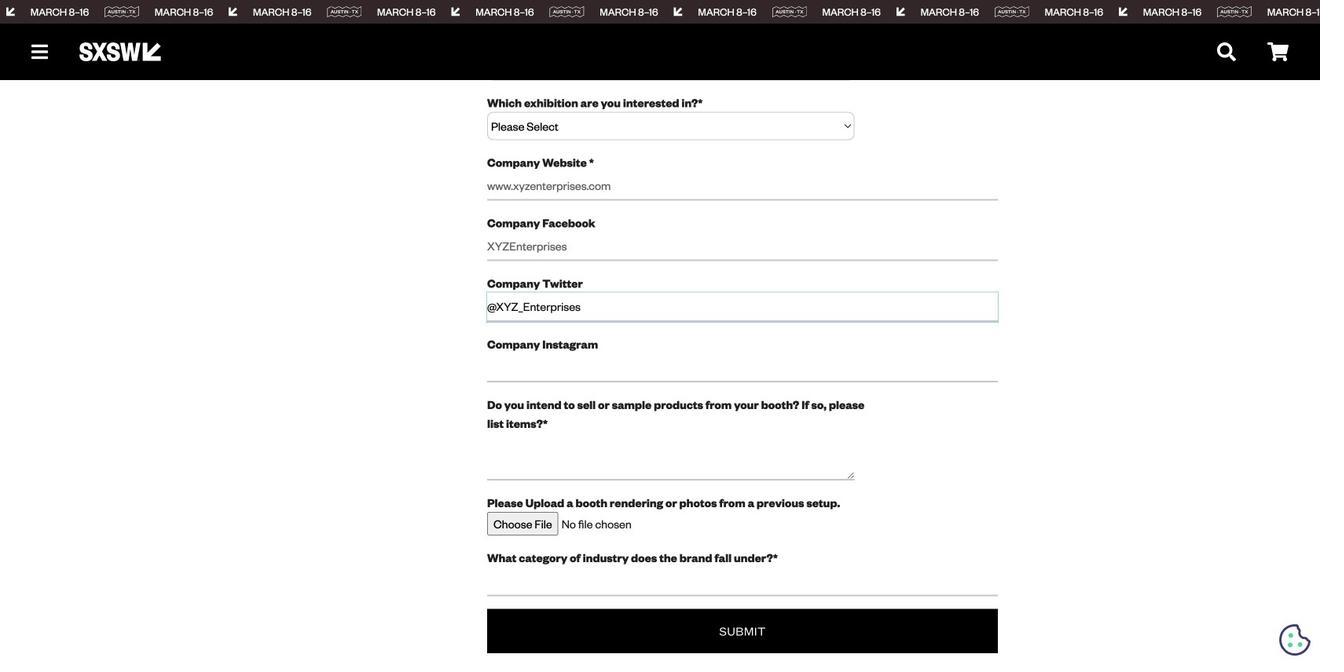 Task type: locate. For each thing, give the bounding box(es) containing it.
None text field
[[487, 232, 998, 261], [487, 293, 998, 322], [487, 354, 998, 383], [487, 568, 998, 597], [487, 232, 998, 261], [487, 293, 998, 322], [487, 354, 998, 383], [487, 568, 998, 597]]

dialog
[[0, 0, 1321, 666]]

None submit
[[487, 610, 998, 654]]

toggle site search image
[[1218, 42, 1237, 61]]

None file field
[[487, 513, 998, 536]]

None text field
[[487, 0, 855, 21], [487, 172, 998, 201], [487, 433, 855, 481], [487, 0, 855, 21], [487, 172, 998, 201], [487, 433, 855, 481]]

cookie preferences image
[[1280, 625, 1311, 656]]



Task type: describe. For each thing, give the bounding box(es) containing it.
toggle site navigation image
[[31, 42, 48, 61]]

sxsw image
[[79, 42, 161, 61]]



